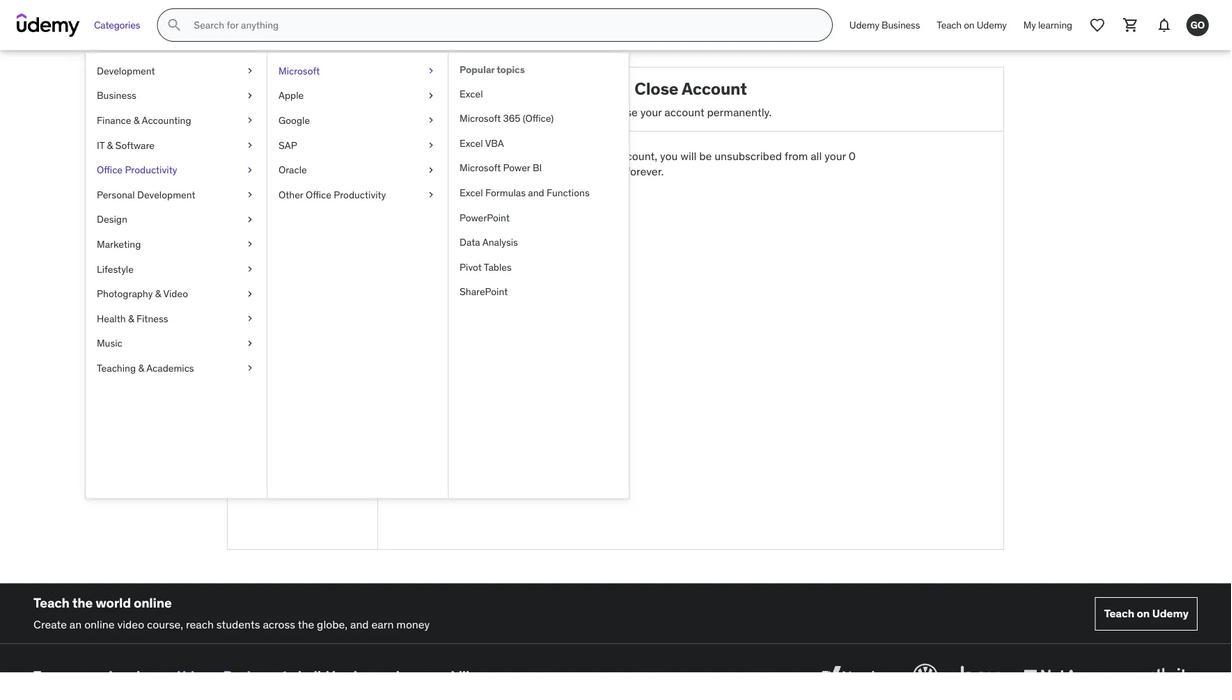 Task type: vqa. For each thing, say whether or not it's contained in the screenshot.
3
no



Task type: locate. For each thing, give the bounding box(es) containing it.
xsmall image for microsoft
[[426, 64, 437, 78]]

payment
[[239, 313, 283, 327]]

software
[[115, 139, 155, 151]]

sap link
[[268, 133, 448, 158]]

finance
[[97, 114, 131, 127]]

2 horizontal spatial your
[[825, 149, 846, 163]]

account security link
[[228, 267, 378, 288]]

my learning link
[[1016, 8, 1081, 42]]

2 excel from the top
[[460, 137, 483, 149]]

go right notifications icon
[[1191, 19, 1205, 31]]

1 vertical spatial microsoft
[[460, 112, 501, 125]]

xsmall image
[[245, 64, 256, 78], [426, 64, 437, 78], [245, 89, 256, 103], [426, 114, 437, 127], [245, 138, 256, 152], [426, 163, 437, 177], [245, 188, 256, 202], [426, 188, 437, 202]]

1 vertical spatial excel
[[460, 137, 483, 149]]

xsmall image for it & software
[[245, 138, 256, 152]]

account
[[665, 105, 705, 119], [522, 200, 564, 215], [270, 397, 310, 412]]

0 horizontal spatial account
[[270, 397, 310, 412]]

on up eventbrite image
[[1137, 607, 1150, 621]]

0 horizontal spatial on
[[964, 19, 975, 31]]

microsoft 365 (office)
[[460, 112, 554, 125]]

teach on udemy link left the my
[[929, 8, 1016, 42]]

money
[[397, 618, 430, 632]]

&
[[134, 114, 140, 127], [107, 139, 113, 151], [155, 288, 161, 300], [128, 312, 134, 325], [138, 362, 144, 375]]

0 horizontal spatial online
[[84, 618, 115, 632]]

netapp image
[[1021, 661, 1101, 674]]

1 horizontal spatial online
[[134, 595, 172, 612]]

& right it
[[107, 139, 113, 151]]

microsoft up excel vba
[[460, 112, 501, 125]]

microsoft power bi
[[460, 162, 542, 174]]

1 vertical spatial go
[[286, 106, 319, 134]]

close account
[[490, 200, 564, 215]]

eventbrite image
[[1118, 661, 1198, 674]]

sharepoint link
[[449, 280, 629, 305]]

teaching & academics link
[[86, 356, 267, 381]]

public
[[265, 207, 296, 221]]

development down office productivity link
[[137, 188, 195, 201]]

1 vertical spatial the
[[298, 618, 314, 632]]

2 horizontal spatial teach
[[1105, 607, 1135, 621]]

1 horizontal spatial office
[[306, 188, 332, 201]]

0 vertical spatial online
[[134, 595, 172, 612]]

microsoft down excel vba
[[460, 162, 501, 174]]

the up an
[[72, 595, 93, 612]]

xsmall image for finance & accounting
[[245, 114, 256, 127]]

on for bottommost the teach on udemy link
[[1137, 607, 1150, 621]]

xsmall image inside apple link
[[426, 89, 437, 103]]

access
[[590, 164, 624, 179]]

marketing link
[[86, 232, 267, 257]]

1 horizontal spatial the
[[298, 618, 314, 632]]

fitness
[[136, 312, 168, 325]]

notifications image
[[1157, 17, 1173, 33]]

xsmall image for business
[[245, 89, 256, 103]]

xsmall image for other office productivity
[[426, 188, 437, 202]]

1 horizontal spatial your
[[641, 105, 662, 119]]

profile
[[239, 228, 271, 242]]

xsmall image inside the lifestyle 'link'
[[245, 262, 256, 276]]

excel
[[460, 87, 483, 100], [460, 137, 483, 149], [460, 186, 483, 199]]

orlando
[[295, 173, 337, 187]]

you up forever.
[[660, 149, 678, 163]]

0 vertical spatial and
[[527, 164, 545, 179]]

1 vertical spatial and
[[528, 186, 545, 199]]

0 horizontal spatial teach
[[33, 595, 70, 612]]

excel for excel vba
[[460, 137, 483, 149]]

xsmall image inside development link
[[245, 64, 256, 78]]

your
[[641, 105, 662, 119], [591, 149, 612, 163], [825, 149, 846, 163]]

close
[[635, 78, 679, 99], [610, 105, 638, 119], [490, 200, 520, 215], [239, 397, 267, 412]]

xsmall image inside health & fitness link
[[245, 312, 256, 326]]

lose
[[567, 164, 587, 179]]

2 horizontal spatial udemy
[[1153, 607, 1189, 621]]

all
[[811, 149, 822, 163]]

photo
[[239, 249, 269, 263]]

other office productivity
[[279, 188, 386, 201]]

xsmall image inside music link
[[245, 337, 256, 351]]

0 vertical spatial office
[[97, 164, 123, 176]]

and inside if you close your account, you will be unsubscribed from all your 0 courses, and will lose access forever.
[[527, 164, 545, 179]]

teach on udemy for top the teach on udemy link
[[937, 19, 1007, 31]]

and inside teach the world online create an online video course, reach students across the globe, and earn money
[[350, 618, 369, 632]]

1 horizontal spatial teach
[[937, 19, 962, 31]]

1 vertical spatial business
[[97, 89, 136, 102]]

pivot
[[460, 261, 482, 273]]

3 excel from the top
[[460, 186, 483, 199]]

powerpoint
[[460, 211, 510, 224]]

xsmall image inside design link
[[245, 213, 256, 227]]

udemy
[[850, 19, 880, 31], [977, 19, 1007, 31], [1153, 607, 1189, 621]]

teaching & academics
[[97, 362, 194, 375]]

0 horizontal spatial the
[[72, 595, 93, 612]]

and up close account at left
[[528, 186, 545, 199]]

online
[[134, 595, 172, 612], [84, 618, 115, 632]]

udemy business
[[850, 19, 921, 31]]

0 horizontal spatial your
[[591, 149, 612, 163]]

productivity down oracle "link"
[[334, 188, 386, 201]]

office productivity link
[[86, 158, 267, 183]]

1 vertical spatial teach on udemy link
[[1096, 598, 1198, 631]]

1 horizontal spatial business
[[882, 19, 921, 31]]

microsoft element
[[448, 53, 629, 499]]

account down api clients link
[[270, 397, 310, 412]]

account inside close account close your account permanently.
[[665, 105, 705, 119]]

teach the world online create an online video course, reach students across the globe, and earn money
[[33, 595, 430, 632]]

sap
[[279, 139, 297, 151]]

0 vertical spatial teach on udemy
[[937, 19, 1007, 31]]

account up be
[[665, 105, 705, 119]]

globe,
[[317, 618, 348, 632]]

methods
[[286, 313, 329, 327]]

data analysis link
[[449, 230, 629, 255]]

microsoft for microsoft
[[279, 64, 320, 77]]

accounting
[[142, 114, 191, 127]]

microsoft 365 (office) link
[[449, 106, 629, 131]]

finance & accounting link
[[86, 108, 267, 133]]

will right bi
[[548, 164, 564, 179]]

office down orlando at the top left of page
[[306, 188, 332, 201]]

shopping cart with 0 items image
[[1123, 17, 1140, 33]]

2 vertical spatial and
[[350, 618, 369, 632]]

0 vertical spatial account
[[682, 78, 747, 99]]

0 vertical spatial productivity
[[125, 164, 177, 176]]

2 vertical spatial account
[[270, 397, 310, 412]]

0 horizontal spatial will
[[548, 164, 564, 179]]

excel down the popular
[[460, 87, 483, 100]]

you right if on the left top of the page
[[542, 149, 559, 163]]

earn
[[372, 618, 394, 632]]

0
[[849, 149, 856, 163]]

1 vertical spatial productivity
[[334, 188, 386, 201]]

privacy
[[239, 334, 275, 348]]

business
[[882, 19, 921, 31], [97, 89, 136, 102]]

your inside close account close your account permanently.
[[641, 105, 662, 119]]

functions
[[547, 186, 590, 199]]

xsmall image inside photography & video link
[[245, 287, 256, 301]]

excel formulas and functions
[[460, 186, 590, 199]]

forever.
[[627, 164, 664, 179]]

xsmall image for health & fitness
[[245, 312, 256, 326]]

development down categories dropdown button
[[97, 64, 155, 77]]

xsmall image for office productivity
[[245, 163, 256, 177]]

view
[[239, 207, 263, 221]]

teach on udemy up eventbrite image
[[1105, 607, 1189, 621]]

teach up 'create'
[[33, 595, 70, 612]]

your up account,
[[641, 105, 662, 119]]

photography & video
[[97, 288, 188, 300]]

on
[[964, 19, 975, 31], [1137, 607, 1150, 621]]

xsmall image inside the business link
[[245, 89, 256, 103]]

& right health
[[128, 312, 134, 325]]

xsmall image inside sap link
[[426, 138, 437, 152]]

your for account
[[641, 105, 662, 119]]

1 horizontal spatial account
[[522, 200, 564, 215]]

xsmall image inside it & software link
[[245, 138, 256, 152]]

0 vertical spatial on
[[964, 19, 975, 31]]

music link
[[86, 331, 267, 356]]

excel formulas and functions link
[[449, 181, 629, 205]]

my
[[1024, 19, 1036, 31]]

teach on udemy left the my
[[937, 19, 1007, 31]]

account down photo
[[239, 270, 280, 285]]

payment methods link
[[228, 309, 378, 331]]

online right an
[[84, 618, 115, 632]]

0 horizontal spatial office
[[97, 164, 123, 176]]

0 horizontal spatial udemy
[[850, 19, 880, 31]]

0 horizontal spatial account
[[239, 270, 280, 285]]

online up course,
[[134, 595, 172, 612]]

1 horizontal spatial go
[[1191, 19, 1205, 31]]

0 vertical spatial excel
[[460, 87, 483, 100]]

0 vertical spatial business
[[882, 19, 921, 31]]

xsmall image for music
[[245, 337, 256, 351]]

your up the 'access'
[[591, 149, 612, 163]]

xsmall image inside google link
[[426, 114, 437, 127]]

marketing
[[97, 238, 141, 251]]

udemy image
[[17, 13, 80, 37]]

data
[[460, 236, 480, 249]]

your left '0'
[[825, 149, 846, 163]]

volkswagen image
[[911, 661, 941, 674]]

view public profile profile photo account security subscriptions payment methods privacy notifications api clients close account
[[239, 207, 330, 412]]

productivity
[[125, 164, 177, 176], [334, 188, 386, 201]]

personal development link
[[86, 183, 267, 207]]

1 excel from the top
[[460, 87, 483, 100]]

go down the apple
[[286, 106, 319, 134]]

1 vertical spatial account
[[522, 200, 564, 215]]

microsoft up the apple
[[279, 64, 320, 77]]

0 horizontal spatial business
[[97, 89, 136, 102]]

0 vertical spatial microsoft
[[279, 64, 320, 77]]

0 vertical spatial the
[[72, 595, 93, 612]]

1 vertical spatial online
[[84, 618, 115, 632]]

and left earn
[[350, 618, 369, 632]]

go link
[[1182, 8, 1215, 42]]

teach right the udemy business
[[937, 19, 962, 31]]

0 horizontal spatial you
[[542, 149, 559, 163]]

reach
[[186, 618, 214, 632]]

0 vertical spatial will
[[681, 149, 697, 163]]

xsmall image
[[426, 89, 437, 103], [245, 114, 256, 127], [426, 138, 437, 152], [245, 163, 256, 177], [245, 213, 256, 227], [245, 238, 256, 251], [245, 262, 256, 276], [245, 287, 256, 301], [245, 312, 256, 326], [245, 337, 256, 351], [245, 362, 256, 375]]

& left video
[[155, 288, 161, 300]]

teach inside teach the world online create an online video course, reach students across the globe, and earn money
[[33, 595, 70, 612]]

finance & accounting
[[97, 114, 191, 127]]

office up personal
[[97, 164, 123, 176]]

1 horizontal spatial udemy
[[977, 19, 1007, 31]]

account inside button
[[522, 200, 564, 215]]

0 vertical spatial account
[[665, 105, 705, 119]]

xsmall image inside microsoft link
[[426, 64, 437, 78]]

teach up eventbrite image
[[1105, 607, 1135, 621]]

1 horizontal spatial you
[[660, 149, 678, 163]]

close inside "view public profile profile photo account security subscriptions payment methods privacy notifications api clients close account"
[[239, 397, 267, 412]]

account up permanently.
[[682, 78, 747, 99]]

1 vertical spatial on
[[1137, 607, 1150, 621]]

1 vertical spatial account
[[239, 270, 280, 285]]

excel left "vba"
[[460, 137, 483, 149]]

xsmall image inside "finance & accounting" link
[[245, 114, 256, 127]]

xsmall image for design
[[245, 213, 256, 227]]

teach on udemy link up eventbrite image
[[1096, 598, 1198, 631]]

2 horizontal spatial account
[[665, 105, 705, 119]]

account inside "view public profile profile photo account security subscriptions payment methods privacy notifications api clients close account"
[[239, 270, 280, 285]]

apple link
[[268, 83, 448, 108]]

1 vertical spatial teach on udemy
[[1105, 607, 1189, 621]]

account inside "view public profile profile photo account security subscriptions payment methods privacy notifications api clients close account"
[[270, 397, 310, 412]]

2 vertical spatial microsoft
[[460, 162, 501, 174]]

on left the my
[[964, 19, 975, 31]]

1 vertical spatial office
[[306, 188, 332, 201]]

xsmall image inside oracle "link"
[[426, 163, 437, 177]]

2 vertical spatial excel
[[460, 186, 483, 199]]

business link
[[86, 83, 267, 108]]

0 horizontal spatial go
[[286, 106, 319, 134]]

xsmall image for marketing
[[245, 238, 256, 251]]

xsmall image inside other office productivity link
[[426, 188, 437, 202]]

and down if on the left top of the page
[[527, 164, 545, 179]]

close account button
[[482, 191, 572, 224]]

account down excel formulas and functions
[[522, 200, 564, 215]]

1 horizontal spatial account
[[682, 78, 747, 99]]

submit search image
[[166, 17, 183, 33]]

and for online
[[350, 618, 369, 632]]

0 horizontal spatial teach on udemy
[[937, 19, 1007, 31]]

photography & video link
[[86, 282, 267, 307]]

xsmall image inside marketing link
[[245, 238, 256, 251]]

productivity up personal development
[[125, 164, 177, 176]]

excel up powerpoint
[[460, 186, 483, 199]]

& right finance
[[134, 114, 140, 127]]

1 horizontal spatial on
[[1137, 607, 1150, 621]]

0 horizontal spatial teach on udemy link
[[929, 8, 1016, 42]]

the left globe,
[[298, 618, 314, 632]]

xsmall image inside teaching & academics link
[[245, 362, 256, 375]]

xsmall image inside personal development link
[[245, 188, 256, 202]]

& for academics
[[138, 362, 144, 375]]

and
[[527, 164, 545, 179], [528, 186, 545, 199], [350, 618, 369, 632]]

wishlist image
[[1090, 17, 1106, 33]]

1 horizontal spatial teach on udemy link
[[1096, 598, 1198, 631]]

& right teaching
[[138, 362, 144, 375]]

& for fitness
[[128, 312, 134, 325]]

google link
[[268, 108, 448, 133]]

xsmall image inside office productivity link
[[245, 163, 256, 177]]

1 horizontal spatial teach on udemy
[[1105, 607, 1189, 621]]

will left be
[[681, 149, 697, 163]]



Task type: describe. For each thing, give the bounding box(es) containing it.
office productivity
[[97, 164, 177, 176]]

xsmall image for google
[[426, 114, 437, 127]]

teaching
[[97, 362, 136, 375]]

excel link
[[449, 81, 629, 106]]

warning:
[[482, 149, 530, 163]]

power
[[503, 162, 531, 174]]

0 horizontal spatial productivity
[[125, 164, 177, 176]]

privacy link
[[228, 331, 378, 352]]

other
[[279, 188, 303, 201]]

categories button
[[86, 8, 149, 42]]

xsmall image for development
[[245, 64, 256, 78]]

your for you
[[591, 149, 612, 163]]

teach for top the teach on udemy link
[[937, 19, 962, 31]]

it & software link
[[86, 133, 267, 158]]

formulas
[[486, 186, 526, 199]]

microsoft for microsoft power bi
[[460, 162, 501, 174]]

xsmall image for lifestyle
[[245, 262, 256, 276]]

video
[[117, 618, 144, 632]]

xsmall image for oracle
[[426, 163, 437, 177]]

popular
[[460, 63, 495, 76]]

1 vertical spatial will
[[548, 164, 564, 179]]

0 vertical spatial development
[[97, 64, 155, 77]]

clients
[[259, 376, 292, 390]]

create
[[33, 618, 67, 632]]

& for accounting
[[134, 114, 140, 127]]

1 you from the left
[[542, 149, 559, 163]]

music
[[97, 337, 122, 350]]

excel vba
[[460, 137, 504, 149]]

1 horizontal spatial will
[[681, 149, 697, 163]]

nasdaq image
[[814, 661, 894, 674]]

view public profile link
[[228, 204, 378, 225]]

xsmall image for teaching & academics
[[245, 362, 256, 375]]

development link
[[86, 59, 267, 83]]

0 vertical spatial teach on udemy link
[[929, 8, 1016, 42]]

udemy for bottommost the teach on udemy link
[[1153, 607, 1189, 621]]

it & software
[[97, 139, 155, 151]]

notifications
[[239, 355, 302, 369]]

personal development
[[97, 188, 195, 201]]

(office)
[[523, 112, 554, 125]]

& for video
[[155, 288, 161, 300]]

profile link
[[228, 225, 378, 246]]

google
[[279, 114, 310, 127]]

design link
[[86, 207, 267, 232]]

1 vertical spatial development
[[137, 188, 195, 201]]

lifestyle link
[[86, 257, 267, 282]]

personal
[[97, 188, 135, 201]]

excel vba link
[[449, 131, 629, 156]]

xsmall image for photography & video
[[245, 287, 256, 301]]

popular topics
[[460, 63, 525, 76]]

health & fitness link
[[86, 307, 267, 331]]

subscriptions link
[[228, 288, 378, 309]]

and for your
[[527, 164, 545, 179]]

excel for excel formulas and functions
[[460, 186, 483, 199]]

on for top the teach on udemy link
[[964, 19, 975, 31]]

photo link
[[228, 246, 378, 267]]

unsubscribed
[[715, 149, 782, 163]]

students
[[216, 618, 260, 632]]

close account link
[[228, 394, 378, 415]]

profile
[[298, 207, 330, 221]]

permanently.
[[708, 105, 772, 119]]

teach for bottommost the teach on udemy link
[[1105, 607, 1135, 621]]

course,
[[147, 618, 183, 632]]

udemy business link
[[842, 8, 929, 42]]

learning
[[1039, 19, 1073, 31]]

1 horizontal spatial productivity
[[334, 188, 386, 201]]

health & fitness
[[97, 312, 168, 325]]

Search for anything text field
[[191, 13, 816, 37]]

academics
[[146, 362, 194, 375]]

excel for excel
[[460, 87, 483, 100]]

analysis
[[483, 236, 518, 249]]

gary orlando
[[269, 173, 337, 187]]

api
[[239, 376, 256, 390]]

box image
[[958, 661, 1005, 674]]

world
[[96, 595, 131, 612]]

courses,
[[482, 164, 524, 179]]

teach on udemy for bottommost the teach on udemy link
[[1105, 607, 1189, 621]]

& for software
[[107, 139, 113, 151]]

close
[[562, 149, 588, 163]]

account,
[[615, 149, 658, 163]]

account inside close account close your account permanently.
[[682, 78, 747, 99]]

close inside button
[[490, 200, 520, 215]]

other office productivity link
[[268, 183, 448, 207]]

oracle link
[[268, 158, 448, 183]]

microsoft power bi link
[[449, 156, 629, 181]]

xsmall image for sap
[[426, 138, 437, 152]]

365
[[503, 112, 521, 125]]

be
[[700, 149, 712, 163]]

xsmall image for apple
[[426, 89, 437, 103]]

tables
[[484, 261, 512, 273]]

udemy for top the teach on udemy link
[[977, 19, 1007, 31]]

my learning
[[1024, 19, 1073, 31]]

0 vertical spatial go
[[1191, 19, 1205, 31]]

oracle
[[279, 164, 307, 176]]

categories
[[94, 19, 140, 31]]

microsoft for microsoft 365 (office)
[[460, 112, 501, 125]]

2 you from the left
[[660, 149, 678, 163]]

an
[[70, 618, 82, 632]]

close account close your account permanently.
[[610, 78, 772, 119]]

gary
[[269, 173, 293, 187]]

health
[[97, 312, 126, 325]]

and inside microsoft element
[[528, 186, 545, 199]]

vba
[[485, 137, 504, 149]]

xsmall image for personal development
[[245, 188, 256, 202]]

microsoft link
[[268, 59, 448, 83]]

sharepoint
[[460, 286, 508, 298]]

if you close your account, you will be unsubscribed from all your 0 courses, and will lose access forever.
[[482, 149, 856, 179]]

pivot tables link
[[449, 255, 629, 280]]



